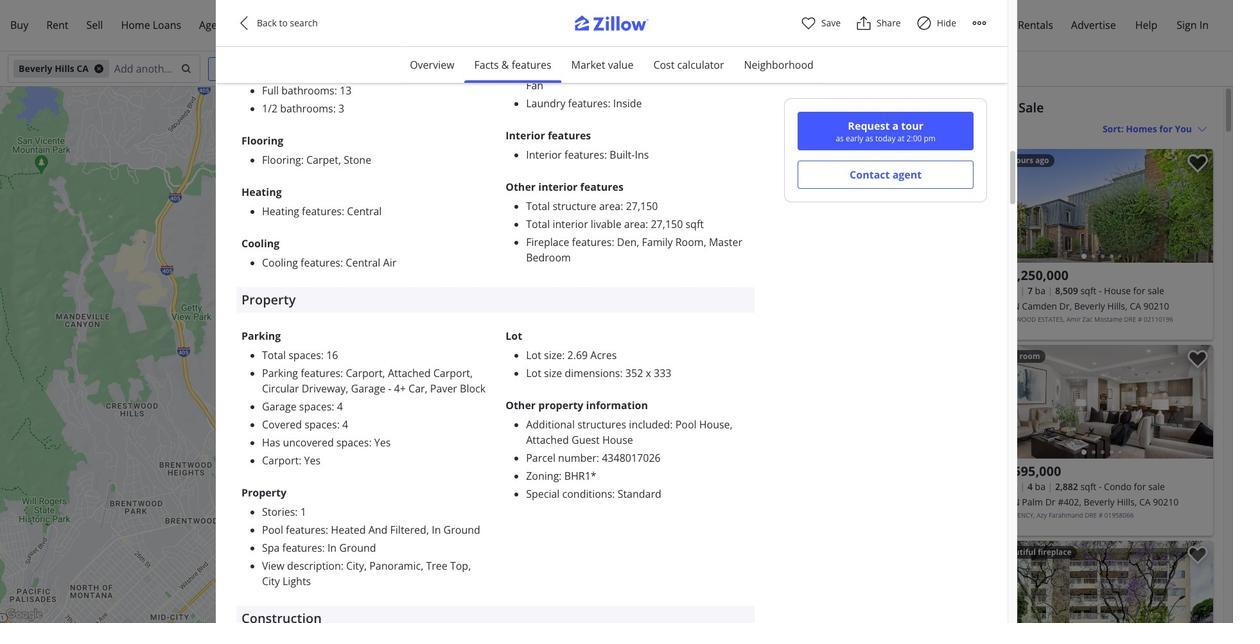 Task type: vqa. For each thing, say whether or not it's contained in the screenshot.


Task type: locate. For each thing, give the bounding box(es) containing it.
10.5m
[[455, 302, 476, 312]]

2.55m
[[486, 395, 506, 405]]

dre inside the 460 n palm dr #402, beverly hills, ca 90210 the agency, azy farahmand dre # 01958066
[[1085, 511, 1097, 520]]

dre for $13,250,000
[[1125, 315, 1137, 324]]

ground
[[444, 523, 480, 537], [339, 541, 376, 555]]

0 horizontal spatial house
[[603, 433, 633, 447]]

& for facts
[[502, 58, 509, 72]]

n inside the 607 n camden dr, beverly hills, ca 90210 carolwood estates, amir zac mostame dre # 02110196
[[1013, 300, 1020, 312]]

1 vertical spatial bathrooms
[[282, 83, 335, 98]]

chevron left image
[[236, 15, 252, 31], [997, 394, 1012, 410]]

chevron right image for beautiful fireplace
[[1192, 590, 1207, 606]]

zillow logo image
[[565, 15, 668, 38]]

1 vertical spatial pool
[[262, 523, 283, 537]]

house up the 607 n camden dr, beverly hills, ca 90210 link
[[1104, 285, 1131, 297]]

bds up 607
[[1003, 285, 1018, 297]]

1 horizontal spatial 15.0m
[[474, 305, 495, 315]]

16.0m
[[465, 288, 485, 298]]

garage down circular in the bottom left of the page
[[262, 399, 297, 414]]

1 vertical spatial other
[[506, 398, 536, 412]]

chevron left image down '23' at the top of the page
[[997, 198, 1012, 214]]

0 vertical spatial property
[[242, 291, 296, 308]]

0 vertical spatial 45.0m
[[400, 365, 420, 375]]

2 size from the top
[[544, 366, 562, 380]]

1 horizontal spatial hours
[[1011, 155, 1034, 166]]

# inside the 607 n camden dr, beverly hills, ca 90210 carolwood estates, amir zac mostame dre # 02110196
[[1138, 315, 1143, 324]]

1 horizontal spatial as
[[866, 133, 874, 144]]

hours right '23' at the top of the page
[[1011, 155, 1034, 166]]

spaces down the driveway,
[[299, 399, 332, 414]]

0 horizontal spatial #
[[1099, 511, 1103, 520]]

160
[[765, 122, 780, 134]]

27,150 up family
[[651, 217, 683, 231]]

chevron right image for club room
[[1192, 394, 1207, 410]]

2 other from the top
[[506, 398, 536, 412]]

90210 down - condo for sale
[[1153, 496, 1179, 508]]

19.5m
[[471, 304, 491, 313]]

85.0m
[[355, 369, 376, 379]]

hills for beverly hills ca
[[55, 62, 74, 75]]

pool house, attached guest house
[[526, 417, 733, 447]]

contact agent button
[[798, 161, 974, 189]]

0 vertical spatial for
[[1134, 285, 1146, 297]]

heating down flooring flooring : carpet, stone
[[242, 185, 282, 199]]

yes down 72.5m link in the left bottom of the page
[[374, 435, 391, 450]]

interior
[[539, 180, 578, 194], [553, 217, 588, 231]]

0 vertical spatial n
[[1013, 300, 1020, 312]]

heart image
[[801, 15, 816, 31]]

central left air at the left top
[[346, 256, 381, 270]]

dre down 460 n palm dr #402, beverly hills, ca 90210 link
[[1085, 511, 1097, 520]]

& up bedrooms : 11
[[296, 28, 304, 42]]

features up the driveway,
[[301, 366, 341, 380]]

1 vertical spatial property images, use arrow keys to navigate, image 1 of 35 group
[[990, 345, 1214, 462]]

1 vertical spatial chevron left image
[[997, 394, 1012, 410]]

lot right '3d tour' link
[[526, 366, 542, 380]]

0 vertical spatial garage
[[351, 382, 386, 396]]

sale up 02110196
[[1148, 285, 1165, 297]]

rentals
[[1018, 18, 1054, 32]]

agent
[[199, 18, 227, 32]]

exhaust
[[713, 63, 751, 77]]

lot lot size : 2.69 acres lot size dimensions : 352 x 333
[[506, 329, 672, 380]]

0 vertical spatial included
[[581, 47, 622, 62]]

22.0m link down 10.5m
[[455, 312, 484, 323]]

1 horizontal spatial 1.60m
[[548, 467, 568, 477]]

property up stories
[[242, 486, 287, 500]]

parcel number : 4348017026 zoning : bhr1* special conditions : standard
[[526, 451, 662, 501]]

features down "heating heating features : central"
[[301, 256, 340, 270]]

1 horizontal spatial 1.60m link
[[543, 466, 573, 478]]

4
[[337, 399, 343, 414], [342, 417, 348, 432], [515, 432, 519, 441], [1028, 481, 1033, 493]]

features up fan on the left top of the page
[[512, 58, 552, 72]]

ba up "palm"
[[1035, 481, 1046, 493]]

house down structures
[[603, 433, 633, 447]]

0 horizontal spatial save this home image
[[959, 154, 980, 173]]

house,
[[699, 417, 733, 432]]

1 horizontal spatial carport,
[[433, 366, 473, 380]]

hills,
[[1108, 300, 1128, 312], [1117, 496, 1137, 508]]

1 horizontal spatial chevron down image
[[1198, 124, 1208, 134]]

total up circular in the bottom left of the page
[[262, 348, 286, 362]]

chevron left image for 23 hours ago
[[997, 198, 1012, 214]]

agency,
[[1009, 511, 1035, 520]]

laundry
[[526, 96, 566, 110]]

hills, up mostame
[[1108, 300, 1128, 312]]

total for total spaces : 16
[[262, 348, 286, 362]]

0 vertical spatial -
[[1099, 285, 1102, 297]]

size up property
[[544, 366, 562, 380]]

2 vertical spatial bathrooms
[[280, 101, 333, 116]]

other for additional structures included
[[506, 398, 536, 412]]

1 hours from the left
[[783, 155, 805, 166]]

chevron left image inside property images, use arrow keys to navigate, image 1 of 38 'group'
[[997, 590, 1012, 606]]

for
[[1134, 285, 1146, 297], [1134, 481, 1146, 493]]

cooling cooling features : central air
[[242, 236, 397, 270]]

chevron down image down appliances included :
[[560, 64, 570, 74]]

chevron right image inside property images, use arrow keys to navigate, image 1 of 7 group
[[1192, 198, 1207, 214]]

hours
[[783, 155, 805, 166], [1011, 155, 1034, 166]]

160 results
[[765, 122, 812, 134]]

# down 460 n palm dr #402, beverly hills, ca 90210 link
[[1099, 511, 1103, 520]]

2 save this home image from the left
[[1188, 154, 1208, 173]]

in right "sign"
[[1200, 18, 1209, 32]]

1 vertical spatial total
[[526, 217, 550, 231]]

1.30m
[[493, 394, 513, 404]]

parking up circular in the bottom left of the page
[[262, 366, 298, 380]]

spaces right uncovered
[[337, 435, 369, 450]]

bhr1*
[[565, 469, 597, 483]]

hours right 20
[[783, 155, 805, 166]]

0 vertical spatial attached
[[388, 366, 431, 380]]

607 n camden dr, beverly hills, ca 90210 image
[[990, 149, 1214, 263]]

panoramic,
[[370, 559, 424, 573]]

1 ago from the left
[[807, 155, 821, 166]]

bathrooms right full
[[282, 83, 335, 98]]

city, panoramic, tree top, city lights
[[262, 559, 471, 588]]

0 vertical spatial interior
[[539, 180, 578, 194]]

# left 02110196
[[1138, 315, 1143, 324]]

1 ba from the top
[[1035, 285, 1046, 297]]

total
[[526, 199, 550, 213], [526, 217, 550, 231], [262, 348, 286, 362]]

6.00m
[[496, 476, 517, 486]]

4 units 2 units
[[515, 432, 537, 445]]

2 units
[[487, 402, 510, 411]]

calculator
[[678, 58, 724, 72]]

# for $4,595,000
[[1099, 511, 1103, 520]]

0 vertical spatial hills,
[[1108, 300, 1128, 312]]

6.40m link
[[420, 302, 449, 313]]

yes down uncovered
[[304, 453, 321, 468]]

interior features interior features : built-ins
[[506, 128, 649, 162]]

chevron left image
[[768, 198, 784, 214], [997, 198, 1012, 214], [997, 590, 1012, 606]]

n up carolwood
[[1013, 300, 1020, 312]]

0 vertical spatial sqft
[[686, 217, 704, 231]]

x
[[646, 366, 651, 380]]

units
[[493, 402, 510, 411], [521, 432, 537, 441], [522, 434, 538, 444], [521, 435, 537, 445], [518, 440, 534, 450], [499, 454, 516, 463]]

0 vertical spatial ground
[[444, 523, 480, 537]]

2 bds from the top
[[1003, 481, 1018, 493]]

0 vertical spatial parking
[[242, 329, 281, 343]]

0 vertical spatial in
[[1200, 18, 1209, 32]]

2
[[487, 402, 491, 411], [516, 434, 520, 444], [515, 435, 519, 445], [512, 440, 516, 450], [493, 454, 497, 463]]

parking up total spaces : 16
[[242, 329, 281, 343]]

1 vertical spatial 45.0m
[[376, 382, 396, 392]]

1 horizontal spatial chevron right image
[[1192, 394, 1207, 410]]

1 vertical spatial dre
[[1085, 511, 1097, 520]]

chevron left image for beautiful fireplace
[[997, 590, 1012, 606]]

features down livable
[[572, 235, 612, 249]]

1 vertical spatial hills
[[814, 99, 841, 116]]

save this home image
[[1188, 350, 1208, 369], [1188, 546, 1208, 565]]

90210 inside the 460 n palm dr #402, beverly hills, ca 90210 the agency, azy farahmand dre # 01958066
[[1153, 496, 1179, 508]]

other for total structure area
[[506, 180, 536, 194]]

1 other from the top
[[506, 180, 536, 194]]

tour inside 3d tour 1.80m
[[503, 402, 515, 408]]

22.0m up 62.0m
[[478, 283, 498, 293]]

1 vertical spatial maker,
[[677, 63, 710, 77]]

hills inside filters element
[[55, 62, 74, 75]]

90210 inside the 607 n camden dr, beverly hills, ca 90210 carolwood estates, amir zac mostame dre # 02110196
[[1144, 300, 1170, 312]]

0 vertical spatial yes
[[374, 435, 391, 450]]

ca down - house for sale
[[1130, 300, 1142, 312]]

at
[[898, 133, 905, 144]]

in inside navigation
[[1200, 18, 1209, 32]]

new inside new 4.97m
[[544, 451, 555, 457]]

beverly hills ca real estate & homes for sale
[[765, 99, 1044, 116]]

hills left remove tag icon
[[55, 62, 74, 75]]

1 vertical spatial 22.0m link
[[455, 312, 484, 323]]

chevron down image
[[460, 64, 470, 74], [560, 64, 570, 74]]

garage down 85.0m link
[[351, 382, 386, 396]]

interior up fireplace features :
[[553, 217, 588, 231]]

google image
[[3, 606, 46, 623]]

1 horizontal spatial hills
[[814, 99, 841, 116]]

tour for 3d tour 1.80m
[[503, 402, 515, 408]]

n inside the 460 n palm dr #402, beverly hills, ca 90210 the agency, azy farahmand dre # 01958066
[[1013, 496, 1020, 508]]

0 vertical spatial 15.0m link
[[470, 304, 499, 316]]

other property information
[[506, 398, 648, 412]]

ago down results
[[807, 155, 821, 166]]

sqft up 460 n palm dr #402, beverly hills, ca 90210 link
[[1081, 481, 1097, 493]]

sqft
[[686, 217, 704, 231], [1081, 285, 1097, 297], [1081, 481, 1097, 493]]

& inside button
[[502, 58, 509, 72]]

included down information at bottom
[[629, 417, 670, 432]]

- left 4+
[[388, 382, 392, 396]]

property up total spaces : 16
[[242, 291, 296, 308]]

1 vertical spatial sqft
[[1081, 285, 1097, 297]]

chevron left image down the club
[[997, 394, 1012, 410]]

ca left remove tag icon
[[77, 62, 89, 75]]

hills left real
[[814, 99, 841, 116]]

chevron right image
[[1192, 198, 1207, 214], [1192, 590, 1207, 606]]

bedrooms & bathrooms
[[242, 28, 363, 42]]

central inside cooling cooling features : central air
[[346, 256, 381, 270]]

sale
[[1019, 99, 1044, 116]]

results
[[782, 122, 812, 134]]

1 horizontal spatial #
[[1138, 315, 1143, 324]]

4 units link
[[500, 431, 542, 442]]

new up 2.70m link
[[544, 451, 555, 457]]

23 hours ago
[[1001, 155, 1049, 166]]

2.00m link
[[496, 429, 525, 440]]

for for $4,595,000
[[1134, 481, 1146, 493]]

features inside "heating heating features : central"
[[302, 204, 342, 218]]

2 hours from the left
[[1011, 155, 1034, 166]]

lot up 3d tour
[[506, 329, 522, 343]]

# inside the 460 n palm dr #402, beverly hills, ca 90210 the agency, azy farahmand dre # 01958066
[[1099, 511, 1103, 520]]

area up den,
[[624, 217, 646, 231]]

900k
[[510, 440, 526, 450]]

1 vertical spatial attached
[[526, 433, 569, 447]]

spaces
[[289, 348, 321, 362], [299, 399, 332, 414], [305, 417, 337, 432], [337, 435, 369, 450]]

16.0m link
[[460, 287, 490, 299]]

2 vertical spatial in
[[328, 541, 337, 555]]

ba for $13,250,000
[[1035, 285, 1046, 297]]

property images, use arrow keys to navigate, image 1 of 7 group
[[990, 149, 1214, 266]]

sqft for $13,250,000
[[1081, 285, 1097, 297]]

0 horizontal spatial yes
[[304, 453, 321, 468]]

1 vertical spatial house
[[603, 433, 633, 447]]

chevron right image for 23 hours ago
[[1192, 198, 1207, 214]]

2 ago from the left
[[1036, 155, 1049, 166]]

cooling
[[242, 236, 280, 250], [262, 256, 298, 270]]

1 vertical spatial interior
[[553, 217, 588, 231]]

5.85m
[[421, 318, 441, 327]]

0 vertical spatial 1.60m
[[501, 445, 521, 454]]

0 horizontal spatial pool
[[262, 523, 283, 537]]

dre for $4,595,000
[[1085, 511, 1097, 520]]

1 vertical spatial ba
[[1035, 481, 1046, 493]]

0 vertical spatial save this home image
[[1188, 350, 1208, 369]]

10.5m 15.0m
[[455, 302, 495, 315]]

attached down additional
[[526, 433, 569, 447]]

22.0m down 10.5m "link"
[[459, 313, 480, 322]]

agent
[[893, 168, 922, 182]]

interior inside total structure area : 27,150 total interior livable area : 27,150 sqft
[[553, 217, 588, 231]]

bedrooms
[[242, 28, 294, 42], [262, 47, 312, 62]]

flooring left carpet, at the left of the page
[[262, 153, 301, 167]]

for up 02110196
[[1134, 285, 1146, 297]]

link
[[472, 251, 507, 268], [422, 290, 457, 307], [400, 399, 435, 417], [440, 401, 474, 418], [479, 414, 513, 431], [414, 416, 449, 433], [398, 435, 432, 452], [443, 448, 478, 465], [466, 480, 496, 498], [415, 481, 449, 499]]

central down stone
[[347, 204, 382, 218]]

chevron left image inside property images, use arrow keys to navigate, image 1 of 7 group
[[997, 198, 1012, 214]]

1 horizontal spatial 45.0m
[[400, 365, 420, 375]]

1 horizontal spatial ago
[[1036, 155, 1049, 166]]

loans
[[153, 18, 181, 32]]

interior up structure
[[539, 180, 578, 194]]

0 vertical spatial sale
[[1148, 285, 1165, 297]]

1 vertical spatial property
[[242, 486, 287, 500]]

& right facts
[[502, 58, 509, 72]]

agent finder link
[[190, 10, 267, 40]]

0 vertical spatial chevron right image
[[1192, 198, 1207, 214]]

chevron right image for 20 hours ago
[[963, 198, 979, 214]]

30.0m link up car,
[[399, 362, 428, 374]]

parking for parking features :
[[262, 366, 298, 380]]

chevron right image
[[963, 198, 979, 214], [1192, 394, 1207, 410]]

beverly up '01958066'
[[1084, 496, 1115, 508]]

6.40m
[[424, 303, 445, 312]]

2 vertical spatial total
[[262, 348, 286, 362]]

1 vertical spatial garage
[[262, 399, 297, 414]]

1 vertical spatial save this home image
[[1188, 546, 1208, 565]]

heating up cooling cooling features : central air
[[262, 204, 299, 218]]

ago for 23 hours ago
[[1036, 155, 1049, 166]]

parking
[[242, 329, 281, 343], [262, 366, 298, 380]]

dre right mostame
[[1125, 315, 1137, 324]]

1 carport, from the left
[[346, 366, 385, 380]]

2 save this home image from the top
[[1188, 546, 1208, 565]]

beverly inside filters element
[[19, 62, 52, 75]]

- up 460 n palm dr #402, beverly hills, ca 90210 link
[[1099, 481, 1102, 493]]

hide
[[937, 17, 957, 29]]

ice right bar
[[647, 47, 660, 62]]

: inside interior features interior features : built-ins
[[605, 148, 607, 162]]

2 n from the top
[[1013, 496, 1020, 508]]

0 vertical spatial lot
[[506, 329, 522, 343]]

2 chevron right image from the top
[[1192, 590, 1207, 606]]

22.0m link up 62.0m
[[473, 282, 503, 294]]

1 horizontal spatial in
[[432, 523, 441, 537]]

bedrooms for bedrooms : 11
[[262, 47, 312, 62]]

remove tag image
[[94, 64, 104, 74]]

dr,
[[1060, 300, 1072, 312]]

0 horizontal spatial hours
[[783, 155, 805, 166]]

special
[[526, 487, 560, 501]]

460 n palm dr #402, beverly hills, ca 90210 link
[[995, 495, 1208, 510]]

90210
[[1144, 300, 1170, 312], [1153, 496, 1179, 508]]

2 ba from the top
[[1035, 481, 1046, 493]]

2 vertical spatial sqft
[[1081, 481, 1097, 493]]

house
[[1104, 285, 1131, 297], [603, 433, 633, 447]]

1 property from the top
[[242, 291, 296, 308]]

features down 1 at the bottom of page
[[286, 523, 326, 537]]

1 horizontal spatial garage
[[351, 382, 386, 396]]

central for central air
[[346, 256, 381, 270]]

- up the 607 n camden dr, beverly hills, ca 90210 link
[[1099, 285, 1102, 297]]

1.90m link
[[486, 400, 516, 411]]

hills, inside the 460 n palm dr #402, beverly hills, ca 90210 the agency, azy farahmand dre # 01958066
[[1117, 496, 1137, 508]]

0 vertical spatial 22.0m
[[478, 283, 498, 293]]

2 chevron down image from the left
[[560, 64, 570, 74]]

0 horizontal spatial ground
[[339, 541, 376, 555]]

property images, use arrow keys to navigate, image 1 of 35 group
[[762, 149, 985, 263], [990, 345, 1214, 462]]

1 n from the top
[[1013, 300, 1020, 312]]

30.0m right 7.00m
[[403, 363, 424, 373]]

0 horizontal spatial chevron right image
[[963, 198, 979, 214]]

0 horizontal spatial carport,
[[346, 366, 385, 380]]

- inside carport, attached carport, circular driveway, garage - 4+ car, paver block
[[388, 382, 392, 396]]

1 bds from the top
[[1003, 285, 1018, 297]]

0 vertical spatial chevron left image
[[236, 15, 252, 31]]

1 horizontal spatial dre
[[1125, 315, 1137, 324]]

for right condo in the bottom of the page
[[1134, 481, 1146, 493]]

chevron down image
[[599, 105, 610, 115], [1198, 124, 1208, 134]]

overview button
[[400, 47, 465, 83]]

cost calculator button
[[643, 47, 735, 83]]

ins
[[635, 148, 649, 162]]

35.0m
[[473, 283, 493, 292]]

hills inside main content
[[814, 99, 841, 116]]

0 horizontal spatial ago
[[807, 155, 821, 166]]

sqft up 'room,'
[[686, 217, 704, 231]]

central inside "heating heating features : central"
[[347, 204, 382, 218]]

flooring down 1/2
[[242, 134, 283, 148]]

ground up top,
[[444, 523, 480, 537]]

save this home image
[[959, 154, 980, 173], [1188, 154, 1208, 173]]

attached inside carport, attached carport, circular driveway, garage - 4+ car, paver block
[[388, 366, 431, 380]]

1 vertical spatial parking
[[262, 366, 298, 380]]

hills, up '01958066'
[[1117, 496, 1137, 508]]

chevron right image inside property images, use arrow keys to navigate, image 1 of 38 'group'
[[1192, 590, 1207, 606]]

tour inside '3d tour' link
[[508, 357, 520, 363]]

27,150 up den,
[[626, 199, 658, 213]]

1 vertical spatial for
[[1134, 481, 1146, 493]]

map region
[[0, 25, 837, 623]]

1 chevron right image from the top
[[1192, 198, 1207, 214]]

as right early in the top right of the page
[[866, 133, 874, 144]]

- for $4,595,000
[[1099, 481, 1102, 493]]

0 horizontal spatial &
[[296, 28, 304, 42]]

1 vertical spatial n
[[1013, 496, 1020, 508]]

sale right condo in the bottom of the page
[[1149, 481, 1165, 493]]

1 horizontal spatial chevron left image
[[997, 394, 1012, 410]]

beverly down buy link
[[19, 62, 52, 75]]

ca
[[77, 62, 89, 75], [844, 99, 861, 116], [1130, 300, 1142, 312], [1140, 496, 1151, 508]]

0 vertical spatial property images, use arrow keys to navigate, image 1 of 35 group
[[762, 149, 985, 263]]

bathrooms left 3
[[280, 101, 333, 116]]

1.08m link
[[547, 463, 576, 475]]

0 vertical spatial size
[[544, 348, 562, 362]]

lot right 3d tour
[[526, 348, 542, 362]]

n right 460
[[1013, 496, 1020, 508]]

1 vertical spatial #
[[1099, 511, 1103, 520]]

hours for 23
[[1011, 155, 1034, 166]]

inside
[[613, 96, 642, 110]]

sqft up the 607 n camden dr, beverly hills, ca 90210 link
[[1081, 285, 1097, 297]]

6.95m link
[[433, 394, 462, 406]]

1 vertical spatial cooling
[[262, 256, 298, 270]]

attached up car,
[[388, 366, 431, 380]]

pool inside stories : 1 pool features : heated and filtered, in ground spa features : in ground
[[262, 523, 283, 537]]

main content
[[752, 87, 1224, 623]]

driveway,
[[302, 382, 348, 396]]

30.0m link up "paver"
[[432, 370, 461, 381]]

total up fireplace
[[526, 217, 550, 231]]

1 as from the left
[[836, 133, 844, 144]]

3.89m
[[491, 398, 511, 408]]

dre inside the 607 n camden dr, beverly hills, ca 90210 carolwood estates, amir zac mostame dre # 02110196
[[1125, 315, 1137, 324]]

20.0m link
[[377, 364, 406, 376]]

2 vertical spatial -
[[1099, 481, 1102, 493]]

property
[[539, 398, 584, 412]]

3d inside 3d tour 1.80m
[[496, 402, 502, 408]]

parking features :
[[262, 366, 346, 380]]

1
[[300, 505, 306, 519]]

as left early in the top right of the page
[[836, 133, 844, 144]]

carport
[[262, 453, 299, 468]]

1 vertical spatial chevron right image
[[1192, 590, 1207, 606]]

number
[[558, 451, 597, 465]]

0 vertical spatial house
[[1104, 285, 1131, 297]]

72.5m link
[[386, 385, 416, 397]]

1 horizontal spatial chevron down image
[[560, 64, 570, 74]]

ca down - condo for sale
[[1140, 496, 1151, 508]]

90210 up 02110196
[[1144, 300, 1170, 312]]



Task type: describe. For each thing, give the bounding box(es) containing it.
: inside flooring flooring : carpet, stone
[[301, 153, 304, 167]]

2,882
[[1055, 481, 1079, 493]]

45.0m for top 45.0m 'link'
[[400, 365, 420, 375]]

main content containing beverly hills ca real estate & homes for sale
[[752, 87, 1224, 623]]

1 vertical spatial 1.60m
[[548, 467, 568, 477]]

2 vertical spatial lot
[[526, 366, 542, 380]]

1 vertical spatial 15.0m
[[424, 371, 444, 381]]

features down laundry features : inside at the top of page
[[548, 128, 591, 143]]

900k link
[[505, 439, 531, 451]]

new down "zoning"
[[529, 485, 539, 491]]

ca up request
[[844, 99, 861, 116]]

n for $4,595,000
[[1013, 496, 1020, 508]]

bds for $4,595,000
[[1003, 481, 1018, 493]]

garage inside carport, attached carport, circular driveway, garage - 4+ car, paver block
[[351, 382, 386, 396]]

units inside "new 4.35m new 2.20m new 2 units"
[[522, 434, 538, 444]]

0 vertical spatial bathrooms
[[307, 28, 363, 42]]

information
[[586, 398, 648, 412]]

1 horizontal spatial 30.0m link
[[432, 370, 461, 381]]

beverly up 160 results
[[765, 99, 811, 116]]

0 vertical spatial 27,150
[[626, 199, 658, 213]]

overview
[[410, 58, 455, 72]]

property images, use arrow keys to navigate, image 1 of 35 group for 20 hours ago
[[762, 149, 985, 263]]

2.75m
[[507, 457, 527, 467]]

10.00m link
[[408, 394, 442, 406]]

1.53m
[[488, 397, 508, 406]]

paver
[[430, 382, 457, 396]]

$4,595,000
[[995, 463, 1062, 480]]

features down dryer,
[[568, 96, 608, 110]]

1 horizontal spatial ice
[[661, 63, 675, 77]]

heated
[[331, 523, 366, 537]]

property images, use arrow keys to navigate, image 1 of 35 group for club room
[[990, 345, 1214, 462]]

460 n palm dr #402, beverly hills, ca 90210 image
[[990, 345, 1214, 459]]

3.89m link
[[486, 397, 516, 409]]

beverly hills ca
[[19, 62, 89, 75]]

4348017026
[[602, 451, 661, 465]]

appliances included :
[[526, 47, 627, 62]]

0 horizontal spatial chevron left image
[[236, 15, 252, 31]]

sale for $13,250,000
[[1148, 285, 1165, 297]]

3.45m link
[[479, 390, 513, 407]]

0 horizontal spatial ice
[[647, 47, 660, 62]]

bds for $13,250,000
[[1003, 285, 1018, 297]]

: inside "heating heating features : central"
[[342, 204, 344, 218]]

beverly inside the 607 n camden dr, beverly hills, ca 90210 carolwood estates, amir zac mostame dre # 02110196
[[1075, 300, 1105, 312]]

central for central
[[347, 204, 382, 218]]

1 vertical spatial flooring
[[262, 153, 301, 167]]

parcel
[[526, 451, 556, 465]]

1 size from the top
[[544, 348, 562, 362]]

3.20m
[[497, 489, 517, 499]]

1 chevron down image from the left
[[460, 64, 470, 74]]

n for $13,250,000
[[1013, 300, 1020, 312]]

air
[[383, 256, 397, 270]]

back
[[257, 17, 277, 29]]

room,
[[676, 235, 707, 249]]

0 vertical spatial 22.0m link
[[473, 282, 503, 294]]

0 vertical spatial interior
[[506, 128, 545, 143]]

1 vertical spatial 15.0m link
[[419, 370, 449, 382]]

car,
[[409, 382, 428, 396]]

14.0m link
[[452, 279, 482, 291]]

more image
[[972, 15, 987, 31]]

has
[[262, 435, 280, 450]]

advertise
[[1072, 18, 1116, 32]]

rent
[[46, 18, 68, 32]]

1 horizontal spatial included
[[629, 417, 670, 432]]

garage spaces : 4 covered spaces : 4 has uncovered spaces : yes carport : yes
[[262, 399, 391, 468]]

features up total structure area : 27,150 total interior livable area : 27,150 sqft
[[580, 180, 624, 194]]

0 horizontal spatial 1.60m
[[501, 445, 521, 454]]

additional
[[526, 417, 575, 432]]

save button
[[801, 15, 841, 31]]

total spaces : 16
[[262, 348, 338, 362]]

circular
[[262, 382, 299, 396]]

7.90m
[[476, 302, 496, 311]]

fan
[[526, 78, 544, 92]]

ago for 20 hours ago
[[807, 155, 821, 166]]

request
[[848, 119, 890, 133]]

45.0m for the bottom 45.0m 'link'
[[376, 382, 396, 392]]

features inside button
[[512, 58, 552, 72]]

bar
[[627, 47, 644, 62]]

2.75m link
[[502, 456, 531, 468]]

total for total structure area : 27,150 total interior livable area : 27,150 sqft
[[526, 199, 550, 213]]

ca inside filters element
[[77, 62, 89, 75]]

clear field image
[[179, 64, 190, 74]]

1 vertical spatial 1.60m link
[[543, 466, 573, 478]]

ba for $4,595,000
[[1035, 481, 1046, 493]]

3d for 3d tour
[[501, 357, 506, 363]]

1 horizontal spatial 30.0m
[[436, 371, 457, 380]]

0 horizontal spatial chevron down image
[[599, 105, 610, 115]]

tour for 3d tour
[[508, 357, 520, 363]]

& for bedrooms
[[296, 28, 304, 42]]

home loans link
[[112, 10, 190, 40]]

search image
[[181, 64, 191, 74]]

acres
[[591, 348, 617, 362]]

1 vertical spatial in
[[432, 523, 441, 537]]

fireplace
[[1038, 547, 1072, 558]]

features up other interior features
[[565, 148, 605, 162]]

covered
[[262, 417, 302, 432]]

0 vertical spatial 2 units link
[[473, 401, 514, 412]]

for
[[995, 99, 1016, 116]]

chevron left image for 20 hours ago
[[768, 198, 784, 214]]

uncovered
[[283, 435, 334, 450]]

city,
[[346, 559, 367, 573]]

top,
[[450, 559, 471, 573]]

3d for 3d tour 1.80m
[[496, 402, 502, 408]]

1 vertical spatial ground
[[339, 541, 376, 555]]

441 n oakhurst dr apt 402, beverly hills, ca 90210 image
[[990, 541, 1214, 623]]

2 as from the left
[[866, 133, 874, 144]]

boundary
[[672, 103, 716, 116]]

bedrooms : 11
[[262, 47, 329, 62]]

remove boundary button
[[622, 97, 741, 123]]

sqft for $4,595,000
[[1081, 481, 1097, 493]]

sqft inside total structure area : 27,150 total interior livable area : 27,150 sqft
[[686, 217, 704, 231]]

block
[[460, 382, 486, 396]]

tour for 3d tour 2 units 3d tour 2 units
[[529, 435, 541, 440]]

2 property from the top
[[242, 486, 287, 500]]

property images, use arrow keys to navigate, image 1 of 38 group
[[990, 541, 1214, 623]]

12.0m link
[[402, 362, 431, 373]]

parking for parking
[[242, 329, 281, 343]]

6.30m link
[[495, 468, 535, 479]]

0 vertical spatial maker,
[[663, 47, 696, 62]]

garage inside garage spaces : 4 covered spaces : 4 has uncovered spaces : yes carport : yes
[[262, 399, 297, 414]]

0 vertical spatial cooling
[[242, 236, 280, 250]]

facts & features button
[[464, 47, 562, 83]]

new up 4 units 2 units
[[523, 425, 534, 431]]

22.0m inside 11.0m 22.0m
[[459, 313, 480, 322]]

stone
[[344, 153, 371, 167]]

1/2
[[262, 101, 278, 116]]

62.0m
[[475, 301, 496, 310]]

spaces up parking features :
[[289, 348, 321, 362]]

freezer,
[[620, 63, 658, 77]]

1 vertical spatial lot
[[526, 348, 542, 362]]

attached inside pool house, attached guest house
[[526, 433, 569, 447]]

livable
[[591, 217, 622, 231]]

& inside main content
[[936, 99, 945, 116]]

5.85m link
[[417, 317, 446, 328]]

hide image
[[917, 15, 932, 31]]

save
[[822, 17, 841, 29]]

3d for 3d tour 2 units 3d tour 2 units
[[522, 435, 528, 440]]

460 n palm dr #402, beverly hills, ca 90210 the agency, azy farahmand dre # 01958066
[[995, 496, 1179, 520]]

0 horizontal spatial 1.60m link
[[496, 444, 525, 455]]

0 vertical spatial flooring
[[242, 134, 283, 148]]

heating heating features : central
[[242, 185, 382, 218]]

house inside pool house, attached guest house
[[603, 433, 633, 447]]

#402,
[[1058, 496, 1082, 508]]

0 horizontal spatial 30.0m
[[403, 363, 424, 373]]

house inside main content
[[1104, 285, 1131, 297]]

hills, inside the 607 n camden dr, beverly hills, ca 90210 carolwood estates, amir zac mostame dre # 02110196
[[1108, 300, 1128, 312]]

455 n palm dr apt 2, beverly hills, ca 90210 image
[[762, 149, 985, 263]]

4 inside 4 units 2 units
[[515, 432, 519, 441]]

2 carport, from the left
[[433, 366, 473, 380]]

for for $13,250,000
[[1134, 285, 1146, 297]]

club
[[1001, 351, 1018, 362]]

62.0m link
[[461, 300, 500, 311]]

spaces up uncovered
[[305, 417, 337, 432]]

main navigation
[[0, 0, 1234, 51]]

0 vertical spatial heating
[[242, 185, 282, 199]]

new 4.97m
[[528, 451, 555, 466]]

2.69
[[568, 348, 588, 362]]

9.75m link
[[465, 388, 494, 400]]

: inside cooling cooling features : central air
[[340, 256, 343, 270]]

1 vertical spatial 45.0m link
[[371, 381, 401, 392]]

pool inside pool house, attached guest house
[[676, 417, 697, 432]]

facts
[[474, 58, 499, 72]]

neighborhood button
[[734, 47, 824, 83]]

beverly inside the 460 n palm dr #402, beverly hills, ca 90210 the agency, azy farahmand dre # 01958066
[[1084, 496, 1115, 508]]

3.75m link
[[504, 434, 534, 446]]

cost calculator
[[654, 58, 724, 72]]

# for $13,250,000
[[1138, 315, 1143, 324]]

1 vertical spatial 2 units link
[[500, 434, 542, 446]]

skip link list tab list
[[400, 47, 824, 84]]

zac
[[1083, 315, 1093, 324]]

amir
[[1067, 315, 1081, 324]]

bedrooms for bedrooms & bathrooms
[[242, 28, 294, 42]]

2.35m link
[[481, 394, 511, 405]]

share image
[[856, 15, 872, 31]]

1 vertical spatial 27,150
[[651, 217, 683, 231]]

10.5m link
[[451, 301, 480, 313]]

back to search
[[257, 17, 318, 29]]

real
[[864, 99, 891, 116]]

16.4m link
[[422, 315, 451, 327]]

1 horizontal spatial area
[[624, 217, 646, 231]]

beautiful fireplace
[[1001, 547, 1072, 558]]

sale for $4,595,000
[[1149, 481, 1165, 493]]

607 n camden dr, beverly hills, ca 90210 link
[[995, 299, 1208, 314]]

1 vertical spatial heating
[[262, 204, 299, 218]]

ca inside the 607 n camden dr, beverly hills, ca 90210 carolwood estates, amir zac mostame dre # 02110196
[[1130, 300, 1142, 312]]

2.20m
[[512, 491, 532, 501]]

new up 4.10m
[[535, 429, 545, 435]]

0 vertical spatial area
[[599, 199, 621, 213]]

2 inside "new 4.35m new 2.20m new 2 units"
[[516, 434, 520, 444]]

hours for 20
[[783, 155, 805, 166]]

1 vertical spatial yes
[[304, 453, 321, 468]]

bedroom
[[526, 250, 571, 265]]

features up view description :
[[282, 541, 322, 555]]

filters element
[[0, 51, 1234, 87]]

1 save this home image from the left
[[959, 154, 980, 173]]

1 horizontal spatial ground
[[444, 523, 480, 537]]

manage
[[977, 18, 1016, 32]]

1 vertical spatial interior
[[526, 148, 562, 162]]

- for $13,250,000
[[1099, 285, 1102, 297]]

description
[[287, 559, 341, 573]]

beautiful
[[1001, 547, 1036, 558]]

remove boundary
[[634, 103, 716, 116]]

1 save this home image from the top
[[1188, 350, 1208, 369]]

ca inside the 460 n palm dr #402, beverly hills, ca 90210 the agency, azy farahmand dre # 01958066
[[1140, 496, 1151, 508]]

15.0m inside 10.5m 15.0m
[[474, 305, 495, 315]]

- house for sale
[[1099, 285, 1165, 297]]

hills for beverly hills ca real estate & homes for sale
[[814, 99, 841, 116]]

2 inside 4 units 2 units
[[515, 435, 519, 445]]

0 horizontal spatial 30.0m link
[[399, 362, 428, 374]]

features inside cooling cooling features : central air
[[301, 256, 340, 270]]

0 horizontal spatial included
[[581, 47, 622, 62]]

2.25m
[[499, 492, 519, 502]]

0 vertical spatial 45.0m link
[[396, 364, 425, 376]]

dryer,
[[588, 63, 617, 77]]



